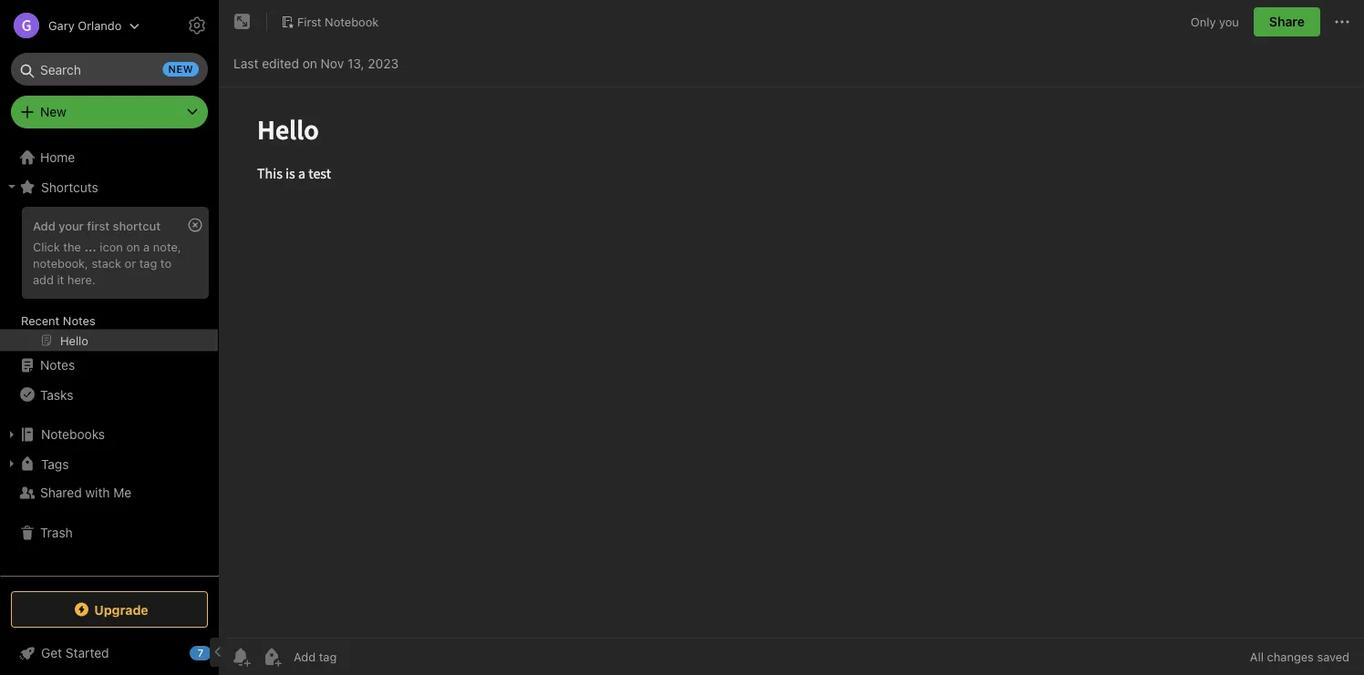 Task type: locate. For each thing, give the bounding box(es) containing it.
1 vertical spatial on
[[126, 240, 140, 254]]

shared
[[40, 486, 82, 501]]

with
[[85, 486, 110, 501]]

new search field
[[24, 53, 199, 86]]

trash link
[[0, 519, 218, 548]]

notes
[[63, 314, 95, 327], [40, 358, 75, 373]]

or
[[125, 256, 136, 270]]

add a reminder image
[[230, 647, 252, 669]]

notes up tasks
[[40, 358, 75, 373]]

all
[[1251, 651, 1264, 665]]

0 horizontal spatial on
[[126, 240, 140, 254]]

click the ...
[[33, 240, 97, 254]]

More actions field
[[1332, 7, 1354, 36]]

Search text field
[[24, 53, 195, 86]]

share
[[1270, 14, 1305, 29]]

notebooks
[[41, 427, 105, 442]]

add
[[33, 273, 54, 286]]

notebooks link
[[0, 421, 218, 450]]

changes
[[1268, 651, 1314, 665]]

trash
[[40, 526, 73, 541]]

tree
[[0, 143, 219, 576]]

add
[[33, 219, 55, 233]]

note,
[[153, 240, 181, 254]]

the
[[63, 240, 81, 254]]

click
[[33, 240, 60, 254]]

here.
[[67, 273, 95, 286]]

gary orlando
[[48, 19, 122, 32]]

group containing add your first shortcut
[[0, 202, 218, 359]]

recent
[[21, 314, 60, 327]]

upgrade button
[[11, 592, 208, 629]]

on left nov
[[303, 56, 317, 71]]

shortcuts
[[41, 179, 98, 195]]

nov
[[321, 56, 344, 71]]

1 vertical spatial notes
[[40, 358, 75, 373]]

shared with me link
[[0, 479, 218, 508]]

tag
[[139, 256, 157, 270]]

on left a
[[126, 240, 140, 254]]

add tag image
[[261, 647, 283, 669]]

first
[[87, 219, 110, 233]]

13,
[[348, 56, 364, 71]]

notes right recent
[[63, 314, 95, 327]]

7
[[198, 648, 204, 660]]

a
[[143, 240, 150, 254]]

expand notebooks image
[[5, 428, 19, 442]]

your
[[59, 219, 84, 233]]

gary
[[48, 19, 74, 32]]

notes link
[[0, 351, 218, 380]]

last
[[234, 56, 259, 71]]

only
[[1191, 15, 1216, 29]]

on inside the icon on a note, notebook, stack or tag to add it here.
[[126, 240, 140, 254]]

group inside tree
[[0, 202, 218, 359]]

group
[[0, 202, 218, 359]]

tags
[[41, 457, 69, 472]]

on inside note window element
[[303, 56, 317, 71]]

0 vertical spatial on
[[303, 56, 317, 71]]

Add tag field
[[292, 650, 429, 665]]

to
[[160, 256, 172, 270]]

on
[[303, 56, 317, 71], [126, 240, 140, 254]]

only you
[[1191, 15, 1240, 29]]

expand note image
[[232, 11, 254, 33]]

shared with me
[[40, 486, 132, 501]]

1 horizontal spatial on
[[303, 56, 317, 71]]

2023
[[368, 56, 399, 71]]



Task type: describe. For each thing, give the bounding box(es) containing it.
...
[[84, 240, 97, 254]]

notebook,
[[33, 256, 88, 270]]

shortcuts button
[[0, 172, 218, 202]]

new
[[40, 104, 66, 120]]

upgrade
[[94, 603, 148, 618]]

icon on a note, notebook, stack or tag to add it here.
[[33, 240, 181, 286]]

add your first shortcut
[[33, 219, 161, 233]]

expand tags image
[[5, 457, 19, 472]]

recent notes
[[21, 314, 95, 327]]

tasks button
[[0, 380, 218, 410]]

notebook
[[325, 15, 379, 28]]

me
[[113, 486, 132, 501]]

more actions image
[[1332, 11, 1354, 33]]

tree containing home
[[0, 143, 219, 576]]

settings image
[[186, 15, 208, 36]]

share button
[[1254, 7, 1321, 36]]

0 vertical spatial notes
[[63, 314, 95, 327]]

tags button
[[0, 450, 218, 479]]

tasks
[[40, 387, 73, 403]]

new button
[[11, 96, 208, 129]]

home
[[40, 150, 75, 165]]

icon
[[100, 240, 123, 254]]

all changes saved
[[1251, 651, 1350, 665]]

new
[[168, 63, 193, 75]]

first notebook button
[[275, 9, 385, 35]]

stack
[[92, 256, 121, 270]]

it
[[57, 273, 64, 286]]

first
[[297, 15, 322, 28]]

get started
[[41, 646, 109, 661]]

started
[[66, 646, 109, 661]]

saved
[[1318, 651, 1350, 665]]

get
[[41, 646, 62, 661]]

edited
[[262, 56, 299, 71]]

shortcut
[[113, 219, 161, 233]]

first notebook
[[297, 15, 379, 28]]

Help and Learning task checklist field
[[0, 639, 219, 669]]

orlando
[[78, 19, 122, 32]]

home link
[[0, 143, 219, 172]]

you
[[1220, 15, 1240, 29]]

note window element
[[219, 0, 1365, 676]]

Account field
[[0, 7, 140, 44]]

last edited on nov 13, 2023
[[234, 56, 399, 71]]

click to collapse image
[[212, 642, 226, 664]]

Note Editor text field
[[219, 88, 1365, 639]]



Task type: vqa. For each thing, say whether or not it's contained in the screenshot.
'STRIKETHROUGH' icon at top right
no



